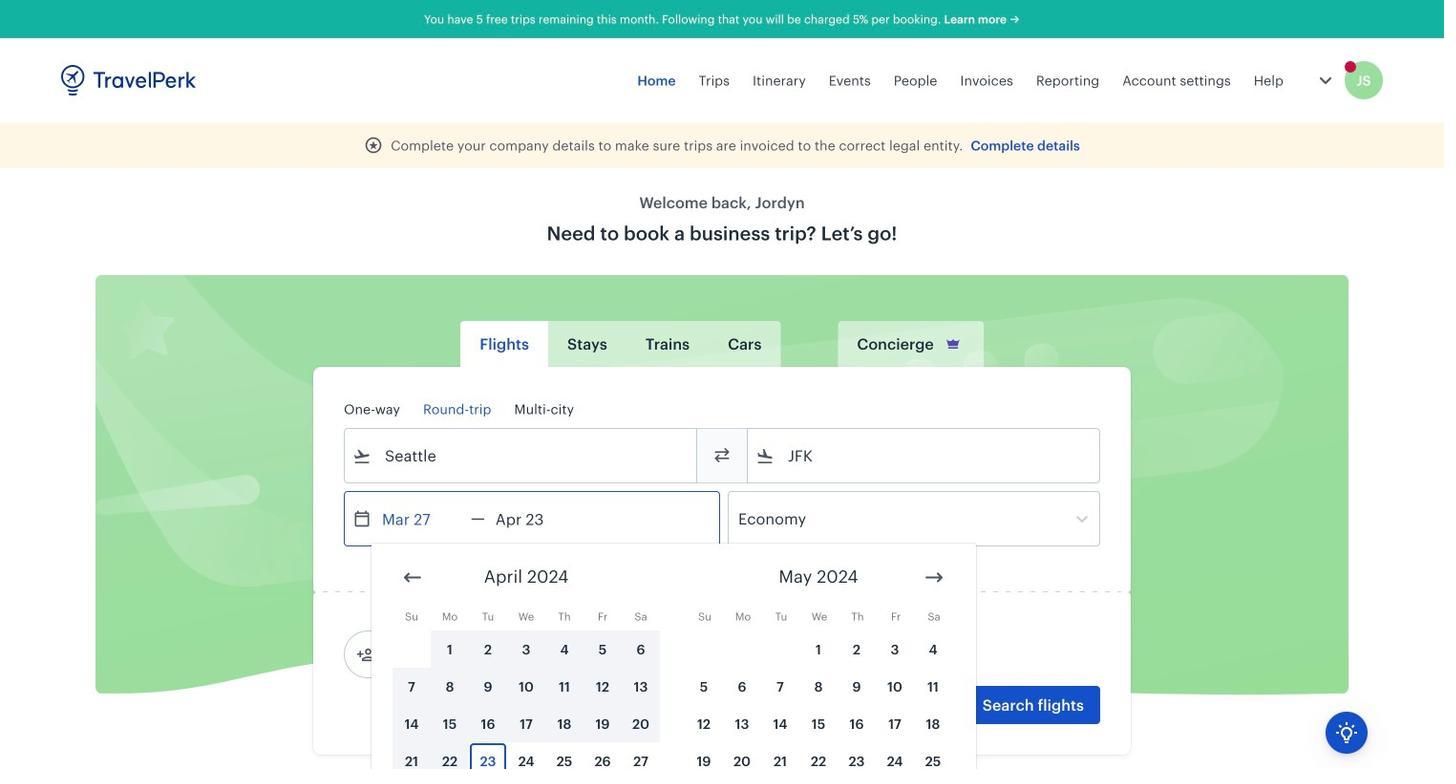 Task type: describe. For each thing, give the bounding box(es) containing it.
Depart text field
[[372, 492, 471, 546]]

To search field
[[775, 440, 1075, 471]]

move forward to switch to the next month. image
[[923, 566, 946, 589]]



Task type: locate. For each thing, give the bounding box(es) containing it.
move backward to switch to the previous month. image
[[401, 566, 424, 589]]

Return text field
[[485, 492, 585, 546]]

calendar application
[[372, 544, 1445, 769]]

From search field
[[372, 440, 672, 471]]

Add first traveler search field
[[376, 639, 574, 670]]



